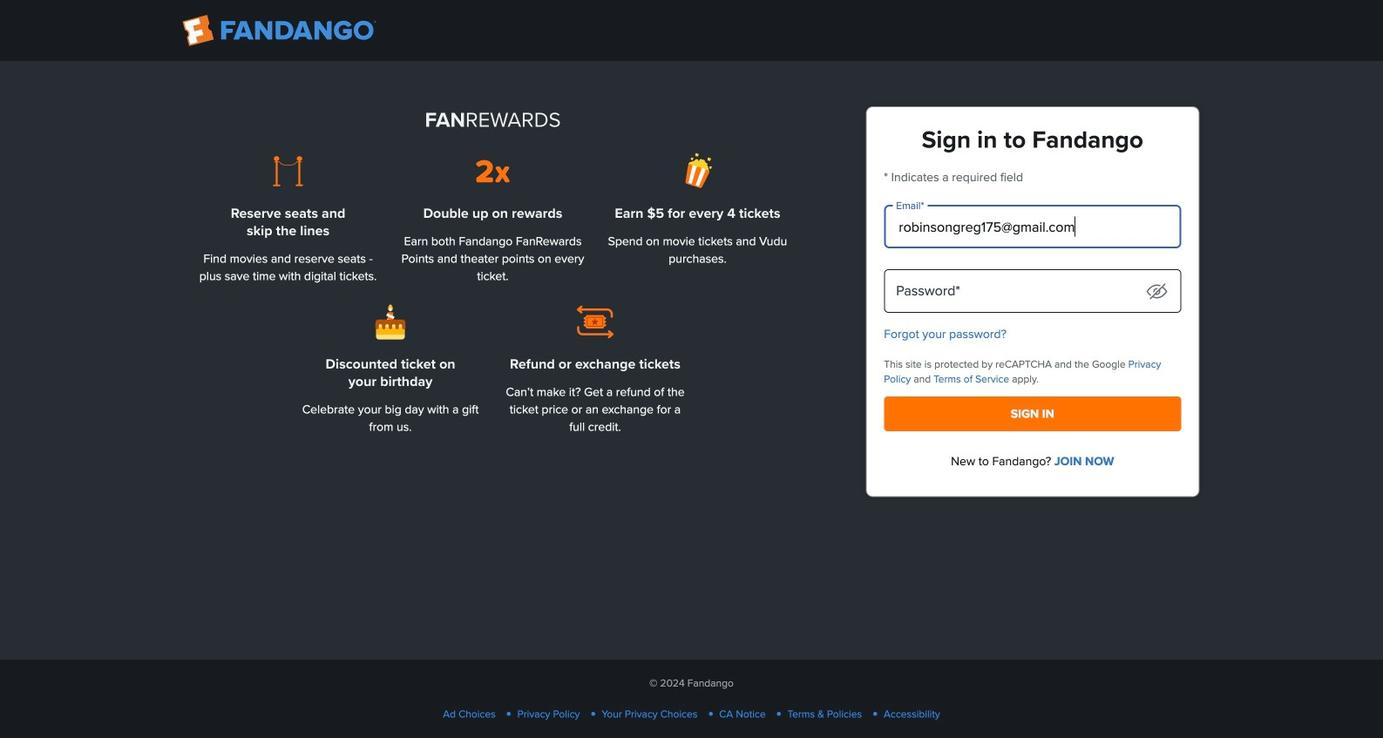 Task type: vqa. For each thing, say whether or not it's contained in the screenshot.
password hide icon
yes



Task type: describe. For each thing, give the bounding box(es) containing it.
password hide image
[[1147, 284, 1168, 300]]



Task type: locate. For each thing, give the bounding box(es) containing it.
  text field
[[885, 205, 1182, 249]]

None submit
[[885, 397, 1182, 432]]

fandango home image
[[183, 15, 376, 46]]

  password field
[[885, 269, 1182, 313]]



